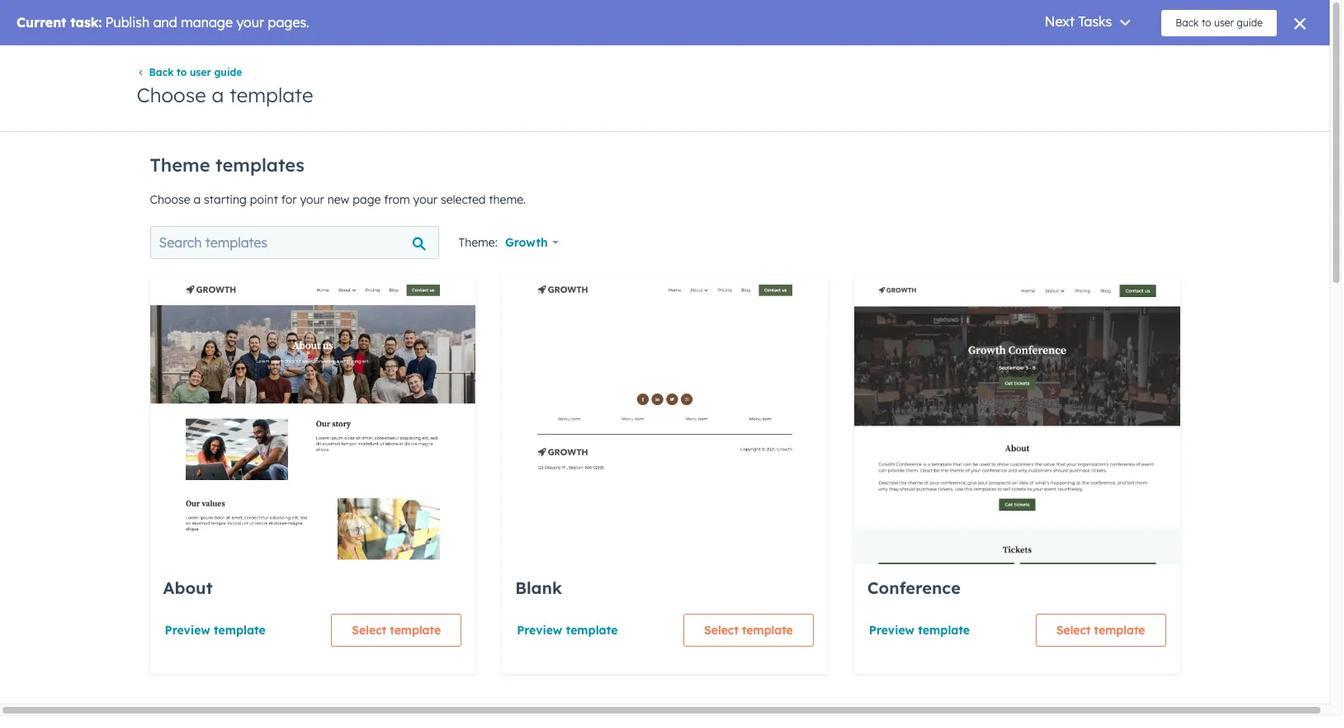 Task type: vqa. For each thing, say whether or not it's contained in the screenshot.
Select template BUTTON related to Blank
yes



Task type: locate. For each thing, give the bounding box(es) containing it.
preview down the blank
[[517, 624, 563, 638]]

2 horizontal spatial preview template button
[[869, 614, 971, 648]]

1 horizontal spatial select
[[705, 624, 739, 638]]

choose for choose a starting point for your new page from your selected theme.
[[150, 192, 190, 207]]

1 select template from the left
[[352, 624, 441, 638]]

template
[[230, 83, 313, 108], [214, 624, 266, 638], [390, 624, 441, 638], [566, 624, 618, 638], [742, 624, 794, 638], [919, 624, 970, 638], [1095, 624, 1146, 638]]

2 horizontal spatial select template button
[[1036, 614, 1167, 648]]

preview template for conference
[[870, 624, 970, 638]]

conference
[[868, 578, 961, 599]]

preview for conference
[[870, 624, 915, 638]]

2 select from the left
[[705, 624, 739, 638]]

0 vertical spatial a
[[212, 83, 224, 108]]

growth
[[505, 235, 548, 250]]

0 horizontal spatial preview template button
[[164, 614, 267, 648]]

1 vertical spatial choose
[[150, 192, 190, 207]]

1 preview from the left
[[165, 624, 210, 638]]

growth button
[[505, 226, 570, 259]]

about
[[163, 578, 213, 599]]

1 horizontal spatial a
[[212, 83, 224, 108]]

your right from
[[413, 192, 438, 207]]

guide
[[214, 66, 242, 79]]

your right for
[[300, 192, 324, 207]]

select template button for about
[[331, 614, 462, 648]]

2 horizontal spatial select template
[[1057, 624, 1146, 638]]

2 preview template from the left
[[517, 624, 618, 638]]

2 horizontal spatial preview template
[[870, 624, 970, 638]]

0 horizontal spatial select template
[[352, 624, 441, 638]]

a left starting
[[194, 192, 201, 207]]

1 select from the left
[[352, 624, 387, 638]]

theme:
[[459, 235, 498, 250]]

selected
[[441, 192, 486, 207]]

template search bar search field
[[150, 226, 439, 259]]

3 select template from the left
[[1057, 624, 1146, 638]]

preview for about
[[165, 624, 210, 638]]

preview template button
[[164, 614, 267, 648], [516, 614, 619, 648], [869, 614, 971, 648]]

templates
[[216, 154, 305, 177]]

a
[[212, 83, 224, 108], [194, 192, 201, 207]]

preview image for 'about' template image
[[150, 276, 476, 717]]

preview
[[165, 624, 210, 638], [517, 624, 563, 638], [870, 624, 915, 638]]

select
[[352, 624, 387, 638], [705, 624, 739, 638], [1057, 624, 1091, 638]]

choose
[[137, 83, 206, 108], [150, 192, 190, 207]]

1 vertical spatial a
[[194, 192, 201, 207]]

select for about
[[352, 624, 387, 638]]

0 horizontal spatial a
[[194, 192, 201, 207]]

2 preview template button from the left
[[516, 614, 619, 648]]

select template for blank
[[705, 624, 794, 638]]

select template
[[352, 624, 441, 638], [705, 624, 794, 638], [1057, 624, 1146, 638]]

1 horizontal spatial your
[[413, 192, 438, 207]]

2 horizontal spatial preview
[[870, 624, 915, 638]]

theme templates
[[150, 154, 305, 177]]

3 select template button from the left
[[1036, 614, 1167, 648]]

a down guide
[[212, 83, 224, 108]]

3 preview from the left
[[870, 624, 915, 638]]

1 preview template button from the left
[[164, 614, 267, 648]]

3 preview template from the left
[[870, 624, 970, 638]]

2 preview from the left
[[517, 624, 563, 638]]

1 horizontal spatial preview template button
[[516, 614, 619, 648]]

from
[[384, 192, 410, 207]]

2 select template button from the left
[[684, 614, 814, 648]]

to
[[177, 66, 187, 79]]

preview template button down about
[[164, 614, 267, 648]]

preview image for 'conference' template image
[[855, 276, 1181, 717]]

2 horizontal spatial select
[[1057, 624, 1091, 638]]

1 select template button from the left
[[331, 614, 462, 648]]

preview template down about
[[165, 624, 266, 638]]

preview template button down conference
[[869, 614, 971, 648]]

choose inside template selection page description element
[[150, 192, 190, 207]]

0 horizontal spatial preview template
[[165, 624, 266, 638]]

preview template button down the blank
[[516, 614, 619, 648]]

a inside template selection page description element
[[194, 192, 201, 207]]

choose down back
[[137, 83, 206, 108]]

1 preview template from the left
[[165, 624, 266, 638]]

2 select template from the left
[[705, 624, 794, 638]]

1 horizontal spatial select template
[[705, 624, 794, 638]]

0 horizontal spatial preview
[[165, 624, 210, 638]]

1 horizontal spatial preview template
[[517, 624, 618, 638]]

point
[[250, 192, 278, 207]]

1 horizontal spatial select template button
[[684, 614, 814, 648]]

starting
[[204, 192, 247, 207]]

preview template down conference
[[870, 624, 970, 638]]

select for conference
[[1057, 624, 1091, 638]]

preview template for blank
[[517, 624, 618, 638]]

0 horizontal spatial select template button
[[331, 614, 462, 648]]

preview template down the blank
[[517, 624, 618, 638]]

preview down conference
[[870, 624, 915, 638]]

user
[[190, 66, 211, 79]]

preview down about
[[165, 624, 210, 638]]

preview template
[[165, 624, 266, 638], [517, 624, 618, 638], [870, 624, 970, 638]]

3 preview template button from the left
[[869, 614, 971, 648]]

preview template button for conference
[[869, 614, 971, 648]]

1 horizontal spatial preview
[[517, 624, 563, 638]]

theme
[[150, 154, 210, 177]]

a for template
[[212, 83, 224, 108]]

choose down theme
[[150, 192, 190, 207]]

template selection page description element
[[150, 147, 1181, 210]]

preview image for 'blank' template image
[[502, 276, 828, 489]]

0 vertical spatial choose
[[137, 83, 206, 108]]

select template button
[[331, 614, 462, 648], [684, 614, 814, 648], [1036, 614, 1167, 648]]

preview template button for blank
[[516, 614, 619, 648]]

0 horizontal spatial select
[[352, 624, 387, 638]]

0 horizontal spatial your
[[300, 192, 324, 207]]

select template button for conference
[[1036, 614, 1167, 648]]

your
[[300, 192, 324, 207], [413, 192, 438, 207]]

choose a template
[[137, 83, 313, 108]]

3 select from the left
[[1057, 624, 1091, 638]]

preview for blank
[[517, 624, 563, 638]]



Task type: describe. For each thing, give the bounding box(es) containing it.
preview template button for about
[[164, 614, 267, 648]]

back to user guide
[[149, 66, 242, 79]]

page
[[353, 192, 381, 207]]

back
[[149, 66, 174, 79]]

a for starting
[[194, 192, 201, 207]]

select template button for blank
[[684, 614, 814, 648]]

theme.
[[489, 192, 526, 207]]

new
[[328, 192, 350, 207]]

choose for choose a template
[[137, 83, 206, 108]]

choose a starting point for your new page from your selected theme.
[[150, 192, 526, 207]]

back to user guide link
[[137, 66, 242, 79]]

for
[[281, 192, 297, 207]]

1 your from the left
[[300, 192, 324, 207]]

select template for about
[[352, 624, 441, 638]]

preview template for about
[[165, 624, 266, 638]]

select template for conference
[[1057, 624, 1146, 638]]

blank
[[515, 578, 563, 599]]

2 your from the left
[[413, 192, 438, 207]]

select for blank
[[705, 624, 739, 638]]



